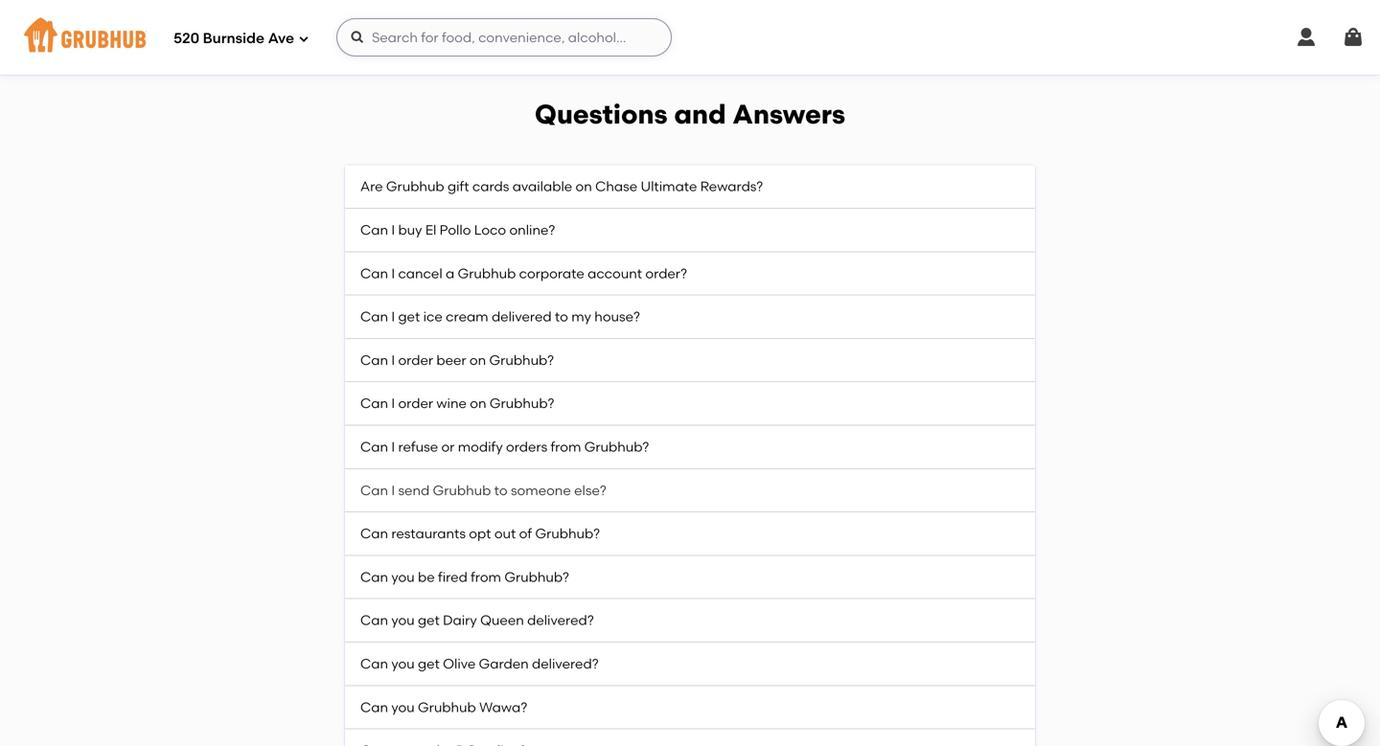 Task type: vqa. For each thing, say whether or not it's contained in the screenshot.
3rd 1 review from the bottom
no



Task type: describe. For each thing, give the bounding box(es) containing it.
pollo
[[440, 222, 471, 238]]

gift
[[448, 179, 469, 195]]

orders
[[506, 439, 548, 455]]

0 vertical spatial to
[[555, 309, 568, 325]]

can i get ice cream delivered to my house? link
[[345, 296, 1035, 339]]

can i refuse or modify orders from grubhub?
[[360, 439, 649, 455]]

order?
[[646, 265, 688, 282]]

delivered
[[492, 309, 552, 325]]

be
[[418, 569, 435, 586]]

my
[[572, 309, 591, 325]]

can for can i cancel a grubhub corporate account order?
[[360, 265, 388, 282]]

can i get ice cream delivered to my house?
[[360, 309, 640, 325]]

you for can you grubhub wawa?
[[391, 700, 415, 716]]

a
[[446, 265, 455, 282]]

get for dairy
[[418, 613, 440, 629]]

can i cancel a grubhub corporate account order? link
[[345, 252, 1035, 296]]

can i buy el pollo loco online?
[[360, 222, 555, 238]]

0 horizontal spatial svg image
[[298, 33, 310, 45]]

are grubhub gift cards available on chase ultimate rewards? link
[[345, 166, 1035, 209]]

can you grubhub wawa?
[[360, 700, 528, 716]]

520 burnside ave
[[174, 30, 294, 47]]

refuse
[[398, 439, 438, 455]]

ice
[[423, 309, 443, 325]]

answers
[[733, 98, 846, 130]]

cards
[[473, 179, 509, 195]]

burnside
[[203, 30, 265, 47]]

can i order beer on grubhub? link
[[345, 339, 1035, 383]]

out
[[495, 526, 516, 542]]

grubhub inside can you grubhub wawa? "link"
[[418, 700, 476, 716]]

order for wine
[[398, 396, 433, 412]]

can for can i buy el pollo loco online?
[[360, 222, 388, 238]]

i for can i send grubhub to someone else?
[[391, 483, 395, 499]]

grubhub inside can i cancel a grubhub corporate account order? link
[[458, 265, 516, 282]]

restaurants
[[391, 526, 466, 542]]

rewards?
[[701, 179, 763, 195]]

ave
[[268, 30, 294, 47]]

0 horizontal spatial to
[[494, 483, 508, 499]]

get for ice
[[398, 309, 420, 325]]

can for can you be fired from grubhub?
[[360, 569, 388, 586]]

i for can i refuse or modify orders from grubhub?
[[391, 439, 395, 455]]

svg image
[[1295, 26, 1318, 49]]

opt
[[469, 526, 491, 542]]

can for can i order wine on grubhub?
[[360, 396, 388, 412]]

else?
[[574, 483, 607, 499]]

1 horizontal spatial from
[[551, 439, 581, 455]]

can you get dairy queen delivered? link
[[345, 600, 1035, 643]]

can i order beer on grubhub?
[[360, 352, 554, 369]]

questions and answers
[[535, 98, 846, 130]]

garden
[[479, 656, 529, 673]]

0 horizontal spatial from
[[471, 569, 501, 586]]

someone
[[511, 483, 571, 499]]

are grubhub gift cards available on chase ultimate rewards?
[[360, 179, 763, 195]]

get for olive
[[418, 656, 440, 673]]

grubhub? for can restaurants opt out of grubhub?
[[535, 526, 600, 542]]

i for can i order beer on grubhub?
[[391, 352, 395, 369]]

grubhub inside the can i send grubhub to someone else? link
[[433, 483, 491, 499]]

buy
[[398, 222, 422, 238]]

account
[[588, 265, 642, 282]]

delivered? for can you get olive garden delivered?
[[532, 656, 599, 673]]

you for can you get olive garden delivered?
[[391, 656, 415, 673]]

you for can you get dairy queen delivered?
[[391, 613, 415, 629]]

520
[[174, 30, 199, 47]]

Search for food, convenience, alcohol... search field
[[336, 18, 672, 57]]

can for can restaurants opt out of grubhub?
[[360, 526, 388, 542]]

el
[[426, 222, 437, 238]]

cancel
[[398, 265, 443, 282]]



Task type: locate. For each thing, give the bounding box(es) containing it.
can restaurants opt out of grubhub? link
[[345, 513, 1035, 556]]

can you get dairy queen delivered?
[[360, 613, 594, 629]]

2 can from the top
[[360, 265, 388, 282]]

4 you from the top
[[391, 700, 415, 716]]

ultimate
[[641, 179, 697, 195]]

1 vertical spatial to
[[494, 483, 508, 499]]

grubhub? for can you be fired from grubhub?
[[505, 569, 569, 586]]

3 i from the top
[[391, 309, 395, 325]]

1 horizontal spatial svg image
[[350, 30, 365, 45]]

5 i from the top
[[391, 396, 395, 412]]

1 vertical spatial on
[[470, 352, 486, 369]]

i left cancel
[[391, 265, 395, 282]]

on for can i order wine on grubhub?
[[470, 396, 487, 412]]

you inside can you be fired from grubhub? link
[[391, 569, 415, 586]]

2 order from the top
[[398, 396, 433, 412]]

7 can from the top
[[360, 483, 388, 499]]

can you grubhub wawa? link
[[345, 687, 1035, 730]]

grubhub down "or"
[[433, 483, 491, 499]]

questions
[[535, 98, 668, 130]]

of
[[519, 526, 532, 542]]

get left olive
[[418, 656, 440, 673]]

to left my
[[555, 309, 568, 325]]

grubhub
[[386, 179, 445, 195], [458, 265, 516, 282], [433, 483, 491, 499], [418, 700, 476, 716]]

can i refuse or modify orders from grubhub? link
[[345, 426, 1035, 470]]

grubhub? up orders
[[490, 396, 555, 412]]

4 i from the top
[[391, 352, 395, 369]]

modify
[[458, 439, 503, 455]]

you down can you get olive garden delivered?
[[391, 700, 415, 716]]

beer
[[437, 352, 467, 369]]

you left dairy
[[391, 613, 415, 629]]

from right fired
[[471, 569, 501, 586]]

grubhub? up else?
[[585, 439, 649, 455]]

on
[[576, 179, 592, 195], [470, 352, 486, 369], [470, 396, 487, 412]]

1 vertical spatial get
[[418, 613, 440, 629]]

2 horizontal spatial svg image
[[1342, 26, 1365, 49]]

can for can i refuse or modify orders from grubhub?
[[360, 439, 388, 455]]

1 vertical spatial delivered?
[[532, 656, 599, 673]]

corporate
[[519, 265, 585, 282]]

can i send grubhub to someone else?
[[360, 483, 607, 499]]

loco
[[474, 222, 506, 238]]

can for can you grubhub wawa?
[[360, 700, 388, 716]]

fired
[[438, 569, 468, 586]]

house?
[[595, 309, 640, 325]]

i left the buy
[[391, 222, 395, 238]]

svg image
[[1342, 26, 1365, 49], [350, 30, 365, 45], [298, 33, 310, 45]]

olive
[[443, 656, 476, 673]]

2 i from the top
[[391, 265, 395, 282]]

you inside can you get dairy queen delivered? link
[[391, 613, 415, 629]]

grubhub left gift
[[386, 179, 445, 195]]

can for can you get olive garden delivered?
[[360, 656, 388, 673]]

1 you from the top
[[391, 569, 415, 586]]

and
[[674, 98, 726, 130]]

1 can from the top
[[360, 222, 388, 238]]

main navigation navigation
[[0, 0, 1381, 75]]

10 can from the top
[[360, 613, 388, 629]]

delivered? right garden
[[532, 656, 599, 673]]

get
[[398, 309, 420, 325], [418, 613, 440, 629], [418, 656, 440, 673]]

can i buy el pollo loco online? link
[[345, 209, 1035, 252]]

grubhub? right of at the bottom of the page
[[535, 526, 600, 542]]

from
[[551, 439, 581, 455], [471, 569, 501, 586]]

i for can i order wine on grubhub?
[[391, 396, 395, 412]]

grubhub right 'a'
[[458, 265, 516, 282]]

wawa?
[[479, 700, 528, 716]]

you for can you be fired from grubhub?
[[391, 569, 415, 586]]

you
[[391, 569, 415, 586], [391, 613, 415, 629], [391, 656, 415, 673], [391, 700, 415, 716]]

order left wine
[[398, 396, 433, 412]]

i for can i buy el pollo loco online?
[[391, 222, 395, 238]]

6 can from the top
[[360, 439, 388, 455]]

from right orders
[[551, 439, 581, 455]]

can i order wine on grubhub?
[[360, 396, 555, 412]]

12 can from the top
[[360, 700, 388, 716]]

available
[[513, 179, 573, 195]]

can i order wine on grubhub? link
[[345, 383, 1035, 426]]

can restaurants opt out of grubhub?
[[360, 526, 600, 542]]

1 order from the top
[[398, 352, 433, 369]]

0 vertical spatial get
[[398, 309, 420, 325]]

0 vertical spatial on
[[576, 179, 592, 195]]

3 you from the top
[[391, 656, 415, 673]]

i left ice
[[391, 309, 395, 325]]

grubhub inside are grubhub gift cards available on chase ultimate rewards? link
[[386, 179, 445, 195]]

8 can from the top
[[360, 526, 388, 542]]

5 can from the top
[[360, 396, 388, 412]]

0 vertical spatial delivered?
[[527, 613, 594, 629]]

grubhub?
[[489, 352, 554, 369], [490, 396, 555, 412], [585, 439, 649, 455], [535, 526, 600, 542], [505, 569, 569, 586]]

to
[[555, 309, 568, 325], [494, 483, 508, 499]]

0 vertical spatial order
[[398, 352, 433, 369]]

or
[[441, 439, 455, 455]]

grubhub? for can i order beer on grubhub?
[[489, 352, 554, 369]]

on left the chase
[[576, 179, 592, 195]]

6 i from the top
[[391, 439, 395, 455]]

i for can i get ice cream delivered to my house?
[[391, 309, 395, 325]]

can i cancel a grubhub corporate account order?
[[360, 265, 688, 282]]

i left wine
[[391, 396, 395, 412]]

online?
[[510, 222, 555, 238]]

1 i from the top
[[391, 222, 395, 238]]

delivered? right queen
[[527, 613, 594, 629]]

can you get olive garden delivered? link
[[345, 643, 1035, 687]]

can for can i send grubhub to someone else?
[[360, 483, 388, 499]]

chase
[[596, 179, 638, 195]]

i
[[391, 222, 395, 238], [391, 265, 395, 282], [391, 309, 395, 325], [391, 352, 395, 369], [391, 396, 395, 412], [391, 439, 395, 455], [391, 483, 395, 499]]

send
[[398, 483, 430, 499]]

can for can i order beer on grubhub?
[[360, 352, 388, 369]]

can inside "link"
[[360, 700, 388, 716]]

1 horizontal spatial to
[[555, 309, 568, 325]]

1 vertical spatial order
[[398, 396, 433, 412]]

cream
[[446, 309, 489, 325]]

grubhub? down delivered
[[489, 352, 554, 369]]

get left dairy
[[418, 613, 440, 629]]

order
[[398, 352, 433, 369], [398, 396, 433, 412]]

delivered? for can you get dairy queen delivered?
[[527, 613, 594, 629]]

7 i from the top
[[391, 483, 395, 499]]

2 vertical spatial get
[[418, 656, 440, 673]]

get inside can you get dairy queen delivered? link
[[418, 613, 440, 629]]

delivered?
[[527, 613, 594, 629], [532, 656, 599, 673]]

2 you from the top
[[391, 613, 415, 629]]

queen
[[480, 613, 524, 629]]

you left olive
[[391, 656, 415, 673]]

dairy
[[443, 613, 477, 629]]

2 vertical spatial on
[[470, 396, 487, 412]]

9 can from the top
[[360, 569, 388, 586]]

grubhub down olive
[[418, 700, 476, 716]]

can you be fired from grubhub? link
[[345, 556, 1035, 600]]

on right beer
[[470, 352, 486, 369]]

can
[[360, 222, 388, 238], [360, 265, 388, 282], [360, 309, 388, 325], [360, 352, 388, 369], [360, 396, 388, 412], [360, 439, 388, 455], [360, 483, 388, 499], [360, 526, 388, 542], [360, 569, 388, 586], [360, 613, 388, 629], [360, 656, 388, 673], [360, 700, 388, 716]]

i left send
[[391, 483, 395, 499]]

4 can from the top
[[360, 352, 388, 369]]

get inside can you get olive garden delivered? link
[[418, 656, 440, 673]]

11 can from the top
[[360, 656, 388, 673]]

i left beer
[[391, 352, 395, 369]]

grubhub? down of at the bottom of the page
[[505, 569, 569, 586]]

can for can you get dairy queen delivered?
[[360, 613, 388, 629]]

you left be
[[391, 569, 415, 586]]

3 can from the top
[[360, 309, 388, 325]]

can i send grubhub to someone else? link
[[345, 470, 1035, 513]]

to left the someone
[[494, 483, 508, 499]]

can you get olive garden delivered?
[[360, 656, 599, 673]]

order left beer
[[398, 352, 433, 369]]

i left refuse
[[391, 439, 395, 455]]

order for beer
[[398, 352, 433, 369]]

are
[[360, 179, 383, 195]]

can for can i get ice cream delivered to my house?
[[360, 309, 388, 325]]

on right wine
[[470, 396, 487, 412]]

i for can i cancel a grubhub corporate account order?
[[391, 265, 395, 282]]

1 vertical spatial from
[[471, 569, 501, 586]]

you inside can you grubhub wawa? "link"
[[391, 700, 415, 716]]

on for can i order beer on grubhub?
[[470, 352, 486, 369]]

can you be fired from grubhub?
[[360, 569, 569, 586]]

grubhub? for can i order wine on grubhub?
[[490, 396, 555, 412]]

you inside can you get olive garden delivered? link
[[391, 656, 415, 673]]

0 vertical spatial from
[[551, 439, 581, 455]]

get left ice
[[398, 309, 420, 325]]

wine
[[437, 396, 467, 412]]

get inside can i get ice cream delivered to my house? link
[[398, 309, 420, 325]]



